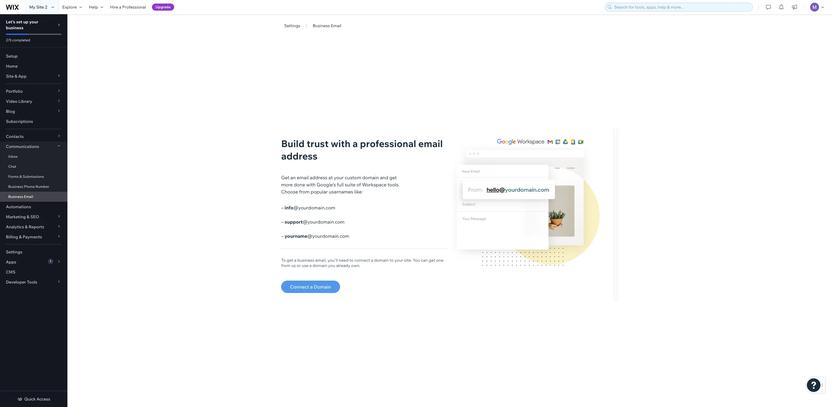 Task type: vqa. For each thing, say whether or not it's contained in the screenshot.
Booking Services
no



Task type: locate. For each thing, give the bounding box(es) containing it.
settings for settings link
[[6, 250, 22, 255]]

@yourdomain.com
[[293, 205, 335, 211], [303, 219, 345, 225], [307, 233, 349, 239]]

0 horizontal spatial site
[[6, 74, 14, 79]]

get right can
[[429, 258, 435, 263]]

& left seo
[[27, 214, 29, 220]]

connect
[[354, 258, 370, 263]]

set
[[16, 19, 22, 25]]

0 horizontal spatial business email
[[8, 195, 33, 199]]

1 vertical spatial email
[[24, 195, 33, 199]]

& for marketing
[[27, 214, 29, 220]]

cms
[[6, 270, 15, 275]]

business email inside "link"
[[8, 195, 33, 199]]

& right the forms
[[20, 175, 22, 179]]

2 vertical spatial @yourdomain.com
[[307, 233, 349, 239]]

0 horizontal spatial from
[[281, 263, 290, 268]]

1 vertical spatial your
[[334, 175, 344, 181]]

1 horizontal spatial site
[[36, 4, 44, 10]]

info
[[285, 205, 293, 211]]

address inside build trust with a professional email address
[[281, 150, 318, 162]]

business down let's
[[6, 25, 23, 30]]

site
[[36, 4, 44, 10], [6, 74, 14, 79]]

upgrade button
[[152, 4, 174, 11]]

connect a domain
[[290, 284, 331, 290]]

0 vertical spatial email
[[331, 23, 342, 28]]

business
[[313, 23, 330, 28], [8, 185, 23, 189], [8, 195, 23, 199]]

site & app button
[[0, 71, 67, 81]]

1 horizontal spatial email
[[331, 23, 342, 28]]

0 vertical spatial business email
[[313, 23, 342, 28]]

0 horizontal spatial get
[[287, 258, 293, 263]]

&
[[15, 74, 17, 79], [20, 175, 22, 179], [27, 214, 29, 220], [25, 225, 28, 230], [19, 235, 22, 240]]

1 horizontal spatial with
[[331, 138, 351, 150]]

1 vertical spatial settings
[[6, 250, 22, 255]]

help
[[89, 4, 98, 10]]

business inside "link"
[[8, 195, 23, 199]]

& left app
[[15, 74, 17, 79]]

& for analytics
[[25, 225, 28, 230]]

subscriptions link
[[0, 117, 67, 127]]

1 horizontal spatial business email
[[313, 23, 342, 28]]

settings for settings button
[[284, 23, 300, 28]]

your up full
[[334, 175, 344, 181]]

workspace
[[362, 182, 387, 188]]

1 horizontal spatial email
[[418, 138, 443, 150]]

business down the forms
[[8, 185, 23, 189]]

1 – from the top
[[281, 205, 284, 211]]

submissions
[[23, 175, 44, 179]]

0 vertical spatial email
[[418, 138, 443, 150]]

@yourdomain.com for – info @yourdomain.com
[[293, 205, 335, 211]]

business inside 'button'
[[313, 23, 330, 28]]

email inside 'button'
[[331, 23, 342, 28]]

at
[[329, 175, 333, 181]]

let's set up your business
[[6, 19, 38, 30]]

with
[[331, 138, 351, 150], [306, 182, 316, 188]]

1 vertical spatial @yourdomain.com
[[303, 219, 345, 225]]

get up tools.
[[390, 175, 397, 181]]

own.
[[351, 263, 360, 268]]

get
[[281, 175, 289, 181]]

your inside "let's set up your business"
[[29, 19, 38, 25]]

1 vertical spatial from
[[281, 263, 290, 268]]

2 vertical spatial –
[[281, 233, 284, 239]]

hire a professional link
[[107, 0, 150, 14]]

3 – from the top
[[281, 233, 284, 239]]

library
[[18, 99, 32, 104]]

0 horizontal spatial email
[[297, 175, 309, 181]]

from inside get an email address at your custom domain and get more done with google's full suite of workspace tools. choose from popular usernames like:
[[299, 189, 310, 195]]

0 vertical spatial with
[[331, 138, 351, 150]]

& for site
[[15, 74, 17, 79]]

1 horizontal spatial from
[[299, 189, 310, 195]]

site.
[[404, 258, 412, 263]]

– yourname @yourdomain.com
[[281, 233, 349, 239]]

get an email address at your custom domain and get more done with google's full suite of workspace tools. choose from popular usernames like:
[[281, 175, 400, 195]]

of
[[357, 182, 361, 188]]

inbox
[[8, 154, 18, 159]]

contacts
[[6, 134, 24, 139]]

with inside get an email address at your custom domain and get more done with google's full suite of workspace tools. choose from popular usernames like:
[[306, 182, 316, 188]]

business for business email 'button'
[[313, 23, 330, 28]]

your inside get an email address at your custom domain and get more done with google's full suite of workspace tools. choose from popular usernames like:
[[334, 175, 344, 181]]

0 vertical spatial settings
[[284, 23, 300, 28]]

seo
[[30, 214, 39, 220]]

1 vertical spatial with
[[306, 182, 316, 188]]

your left site.
[[395, 258, 403, 263]]

& right "billing"
[[19, 235, 22, 240]]

analytics
[[6, 225, 24, 230]]

from left 'us'
[[281, 263, 290, 268]]

business
[[6, 25, 23, 30], [297, 258, 314, 263]]

business email inside 'button'
[[313, 23, 342, 28]]

0 vertical spatial business
[[313, 23, 330, 28]]

email
[[418, 138, 443, 150], [297, 175, 309, 181]]

– left support
[[281, 219, 284, 225]]

1 vertical spatial business
[[297, 258, 314, 263]]

already
[[336, 263, 350, 268]]

1 horizontal spatial get
[[390, 175, 397, 181]]

one
[[436, 258, 444, 263]]

address down the build
[[281, 150, 318, 162]]

2 – from the top
[[281, 219, 284, 225]]

from inside to get a business email, you'll need to connect a domain to your site. you can get one from us or use a domain you already own.
[[281, 263, 290, 268]]

0 vertical spatial –
[[281, 205, 284, 211]]

build trust with a professional email address
[[281, 138, 443, 162]]

0 horizontal spatial your
[[29, 19, 38, 25]]

video library button
[[0, 96, 67, 106]]

forms & submissions link
[[0, 172, 67, 182]]

1 horizontal spatial business
[[297, 258, 314, 263]]

domain right connect
[[374, 258, 389, 263]]

1 horizontal spatial settings
[[284, 23, 300, 28]]

forms & submissions
[[8, 175, 44, 179]]

from down done at the left top
[[299, 189, 310, 195]]

settings link
[[0, 247, 67, 257]]

2 vertical spatial your
[[395, 258, 403, 263]]

billing & payments button
[[0, 232, 67, 242]]

0 vertical spatial @yourdomain.com
[[293, 205, 335, 211]]

home link
[[0, 61, 67, 71]]

your
[[29, 19, 38, 25], [334, 175, 344, 181], [395, 258, 403, 263]]

domain up the workspace
[[362, 175, 379, 181]]

with up popular
[[306, 182, 316, 188]]

with right trust
[[331, 138, 351, 150]]

automations
[[6, 204, 31, 210]]

need
[[339, 258, 349, 263]]

– support @yourdomain.com
[[281, 219, 345, 225]]

inbox link
[[0, 152, 67, 162]]

support
[[285, 219, 303, 225]]

developer
[[6, 280, 26, 285]]

0 horizontal spatial with
[[306, 182, 316, 188]]

trust
[[307, 138, 329, 150]]

to left site.
[[390, 258, 394, 263]]

get right to
[[287, 258, 293, 263]]

2 to from the left
[[390, 258, 394, 263]]

tools.
[[388, 182, 400, 188]]

& for forms
[[20, 175, 22, 179]]

@yourdomain.com up "– support @yourdomain.com"
[[293, 205, 335, 211]]

business email button
[[310, 21, 344, 30]]

business inside to get a business email, you'll need to connect a domain to your site. you can get one from us or use a domain you already own.
[[297, 258, 314, 263]]

0 vertical spatial business
[[6, 25, 23, 30]]

0 vertical spatial address
[[281, 150, 318, 162]]

1 vertical spatial business
[[8, 185, 23, 189]]

more
[[281, 182, 293, 188]]

business email for business email "link"
[[8, 195, 33, 199]]

settings inside settings link
[[6, 250, 22, 255]]

2 horizontal spatial your
[[395, 258, 403, 263]]

0 vertical spatial from
[[299, 189, 310, 195]]

to
[[281, 258, 286, 263]]

video
[[6, 99, 17, 104]]

1 vertical spatial –
[[281, 219, 284, 225]]

phone
[[24, 185, 35, 189]]

@yourdomain.com up – yourname @yourdomain.com
[[303, 219, 345, 225]]

Search for tools, apps, help & more... field
[[613, 3, 751, 11]]

1 vertical spatial email
[[297, 175, 309, 181]]

1 horizontal spatial your
[[334, 175, 344, 181]]

to right need
[[350, 258, 354, 263]]

site down home
[[6, 74, 14, 79]]

suite
[[345, 182, 356, 188]]

0 horizontal spatial email
[[24, 195, 33, 199]]

@yourdomain.com down "– support @yourdomain.com"
[[307, 233, 349, 239]]

domain inside get an email address at your custom domain and get more done with google's full suite of workspace tools. choose from popular usernames like:
[[362, 175, 379, 181]]

address up google's
[[310, 175, 328, 181]]

business up automations on the bottom
[[8, 195, 23, 199]]

cms link
[[0, 267, 67, 277]]

0 horizontal spatial business
[[6, 25, 23, 30]]

domain
[[314, 284, 331, 290]]

site left 2
[[36, 4, 44, 10]]

you
[[413, 258, 420, 263]]

address
[[281, 150, 318, 162], [310, 175, 328, 181]]

– left yourname
[[281, 233, 284, 239]]

business email link
[[0, 192, 67, 202]]

0 horizontal spatial settings
[[6, 250, 22, 255]]

your right up
[[29, 19, 38, 25]]

2 vertical spatial business
[[8, 195, 23, 199]]

1 vertical spatial business email
[[8, 195, 33, 199]]

1 horizontal spatial to
[[390, 258, 394, 263]]

1 vertical spatial address
[[310, 175, 328, 181]]

connect a domain button
[[281, 281, 340, 293]]

& left the 'reports'
[[25, 225, 28, 230]]

from
[[299, 189, 310, 195], [281, 263, 290, 268]]

1 vertical spatial site
[[6, 74, 14, 79]]

business for business email "link"
[[8, 195, 23, 199]]

quick access
[[24, 397, 50, 402]]

choose
[[281, 189, 298, 195]]

home
[[6, 64, 18, 69]]

– left info
[[281, 205, 284, 211]]

marketing
[[6, 214, 26, 220]]

email,
[[315, 258, 327, 263]]

email inside "link"
[[24, 195, 33, 199]]

business right 'us'
[[297, 258, 314, 263]]

& inside popup button
[[27, 214, 29, 220]]

0 horizontal spatial to
[[350, 258, 354, 263]]

like:
[[354, 189, 363, 195]]

business right settings button
[[313, 23, 330, 28]]

get inside get an email address at your custom domain and get more done with google's full suite of workspace tools. choose from popular usernames like:
[[390, 175, 397, 181]]

0 vertical spatial your
[[29, 19, 38, 25]]

settings button
[[284, 23, 300, 28]]

communications
[[6, 144, 39, 149]]

site & app
[[6, 74, 26, 79]]



Task type: describe. For each thing, give the bounding box(es) containing it.
can
[[421, 258, 428, 263]]

app
[[18, 74, 26, 79]]

my site 2
[[29, 4, 47, 10]]

– info @yourdomain.com
[[281, 205, 335, 211]]

full
[[337, 182, 344, 188]]

a inside button
[[310, 284, 313, 290]]

hire a professional
[[110, 4, 146, 10]]

2 horizontal spatial get
[[429, 258, 435, 263]]

chat link
[[0, 162, 67, 172]]

apps
[[6, 260, 16, 265]]

1 to from the left
[[350, 258, 354, 263]]

address inside get an email address at your custom domain and get more done with google's full suite of workspace tools. choose from popular usernames like:
[[310, 175, 328, 181]]

chat
[[8, 164, 16, 169]]

up
[[23, 19, 28, 25]]

& for billing
[[19, 235, 22, 240]]

2/5 completed
[[6, 38, 30, 42]]

quick access button
[[17, 397, 50, 402]]

business inside "let's set up your business"
[[6, 25, 23, 30]]

marketing & seo button
[[0, 212, 67, 222]]

site inside dropdown button
[[6, 74, 14, 79]]

1
[[50, 260, 51, 264]]

billing
[[6, 235, 18, 240]]

tools
[[27, 280, 37, 285]]

developer tools
[[6, 280, 37, 285]]

business phone number
[[8, 185, 49, 189]]

subscriptions
[[6, 119, 33, 124]]

professional
[[122, 4, 146, 10]]

number
[[36, 185, 49, 189]]

us
[[291, 263, 296, 268]]

automations link
[[0, 202, 67, 212]]

developer tools button
[[0, 277, 67, 288]]

2
[[45, 4, 47, 10]]

– for – info @yourdomain.com
[[281, 205, 284, 211]]

done
[[294, 182, 305, 188]]

connect
[[290, 284, 309, 290]]

analytics & reports button
[[0, 222, 67, 232]]

use
[[302, 263, 309, 268]]

my
[[29, 4, 35, 10]]

forms
[[8, 175, 19, 179]]

billing & payments
[[6, 235, 42, 240]]

email inside build trust with a professional email address
[[418, 138, 443, 150]]

@yourdomain.com for – yourname @yourdomain.com
[[307, 233, 349, 239]]

analytics & reports
[[6, 225, 44, 230]]

professional
[[360, 138, 416, 150]]

blog
[[6, 109, 15, 114]]

or
[[297, 263, 301, 268]]

you'll
[[328, 258, 338, 263]]

completed
[[12, 38, 30, 42]]

an
[[291, 175, 296, 181]]

domain left the you
[[313, 263, 327, 268]]

help button
[[85, 0, 107, 14]]

portfolio
[[6, 89, 23, 94]]

and
[[380, 175, 388, 181]]

hire
[[110, 4, 118, 10]]

business phone number link
[[0, 182, 67, 192]]

let's
[[6, 19, 15, 25]]

@yourdomain.com for – support @yourdomain.com
[[303, 219, 345, 225]]

– for – support @yourdomain.com
[[281, 219, 284, 225]]

with inside build trust with a professional email address
[[331, 138, 351, 150]]

business email for business email 'button'
[[313, 23, 342, 28]]

a inside build trust with a professional email address
[[353, 138, 358, 150]]

email for business email 'button'
[[331, 23, 342, 28]]

0 vertical spatial site
[[36, 4, 44, 10]]

blog button
[[0, 106, 67, 117]]

access
[[37, 397, 50, 402]]

popular
[[311, 189, 328, 195]]

reports
[[29, 225, 44, 230]]

setup
[[6, 54, 18, 59]]

custom
[[345, 175, 361, 181]]

payments
[[23, 235, 42, 240]]

video library
[[6, 99, 32, 104]]

business for business phone number link in the top of the page
[[8, 185, 23, 189]]

yourname
[[285, 233, 307, 239]]

email inside get an email address at your custom domain and get more done with google's full suite of workspace tools. choose from popular usernames like:
[[297, 175, 309, 181]]

google's
[[317, 182, 336, 188]]

portfolio button
[[0, 86, 67, 96]]

usernames
[[329, 189, 353, 195]]

– for – yourname @yourdomain.com
[[281, 233, 284, 239]]

your inside to get a business email, you'll need to connect a domain to your site. you can get one from us or use a domain you already own.
[[395, 258, 403, 263]]

sidebar element
[[0, 14, 67, 408]]

email for business email "link"
[[24, 195, 33, 199]]

quick
[[24, 397, 36, 402]]

marketing & seo
[[6, 214, 39, 220]]



